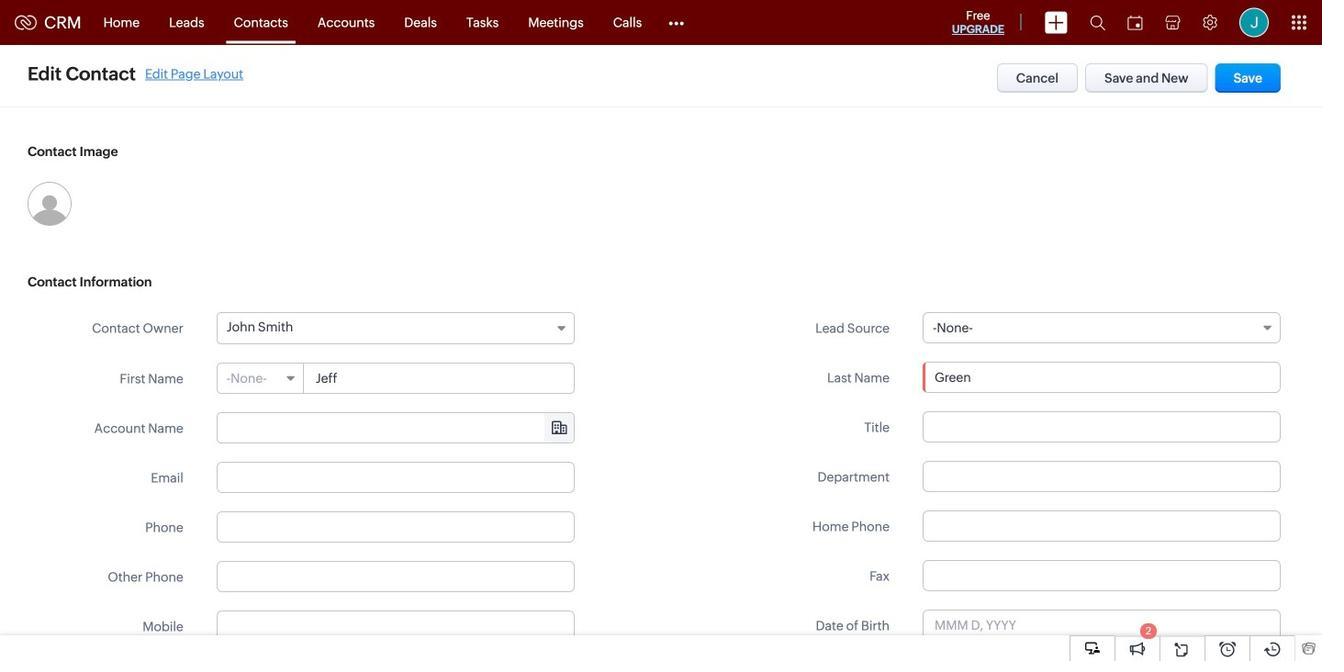 Task type: locate. For each thing, give the bounding box(es) containing it.
create menu element
[[1034, 0, 1079, 45]]

MMM D, YYYY text field
[[923, 610, 1281, 641]]

None text field
[[923, 362, 1281, 393], [305, 364, 574, 393], [923, 411, 1281, 443], [217, 561, 575, 592], [923, 362, 1281, 393], [305, 364, 574, 393], [923, 411, 1281, 443], [217, 561, 575, 592]]

None text field
[[217, 413, 574, 443], [923, 461, 1281, 492], [217, 462, 575, 493], [923, 511, 1281, 542], [217, 511, 575, 543], [923, 560, 1281, 591], [217, 611, 575, 642], [217, 413, 574, 443], [923, 461, 1281, 492], [217, 462, 575, 493], [923, 511, 1281, 542], [217, 511, 575, 543], [923, 560, 1281, 591], [217, 611, 575, 642]]

None field
[[923, 312, 1281, 343], [217, 364, 304, 393], [217, 413, 574, 443], [923, 312, 1281, 343], [217, 364, 304, 393], [217, 413, 574, 443]]

Other Modules field
[[657, 8, 696, 37]]

profile image
[[1240, 8, 1269, 37]]



Task type: describe. For each thing, give the bounding box(es) containing it.
profile element
[[1229, 0, 1280, 45]]

calendar image
[[1128, 15, 1143, 30]]

search element
[[1079, 0, 1117, 45]]

search image
[[1090, 15, 1106, 30]]

image image
[[28, 182, 72, 226]]

logo image
[[15, 15, 37, 30]]

create menu image
[[1045, 11, 1068, 34]]



Task type: vqa. For each thing, say whether or not it's contained in the screenshot.
'LEAD STATUS'
no



